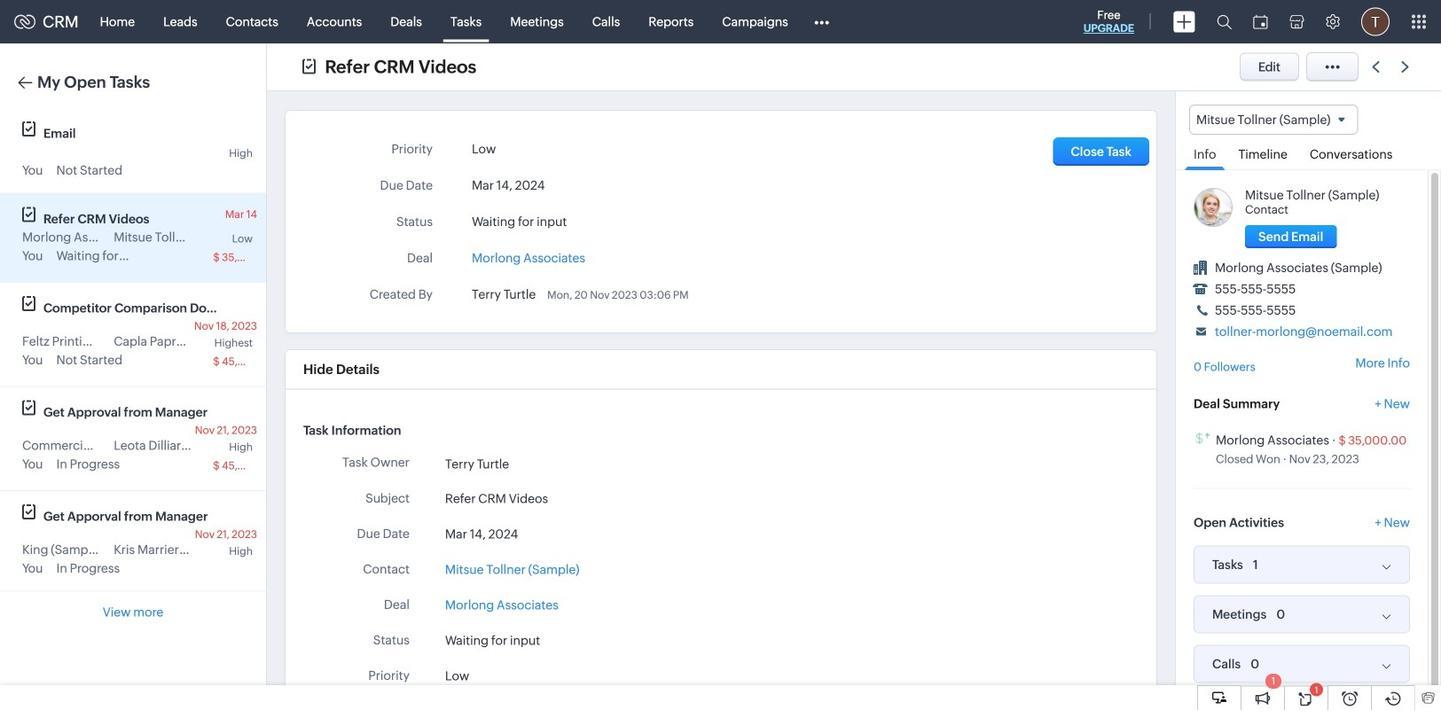 Task type: locate. For each thing, give the bounding box(es) containing it.
create menu element
[[1163, 0, 1206, 43]]

None field
[[1189, 105, 1358, 135]]

None button
[[1245, 225, 1337, 249]]

create menu image
[[1174, 11, 1196, 32]]

calendar image
[[1253, 15, 1268, 29]]

search image
[[1217, 14, 1232, 29]]



Task type: vqa. For each thing, say whether or not it's contained in the screenshot.
NEXT RECORD image in the top of the page
yes



Task type: describe. For each thing, give the bounding box(es) containing it.
next record image
[[1401, 61, 1413, 73]]

search element
[[1206, 0, 1243, 43]]

Other Modules field
[[803, 8, 841, 36]]

profile element
[[1351, 0, 1401, 43]]

previous record image
[[1372, 61, 1380, 73]]

profile image
[[1362, 8, 1390, 36]]

logo image
[[14, 15, 35, 29]]



